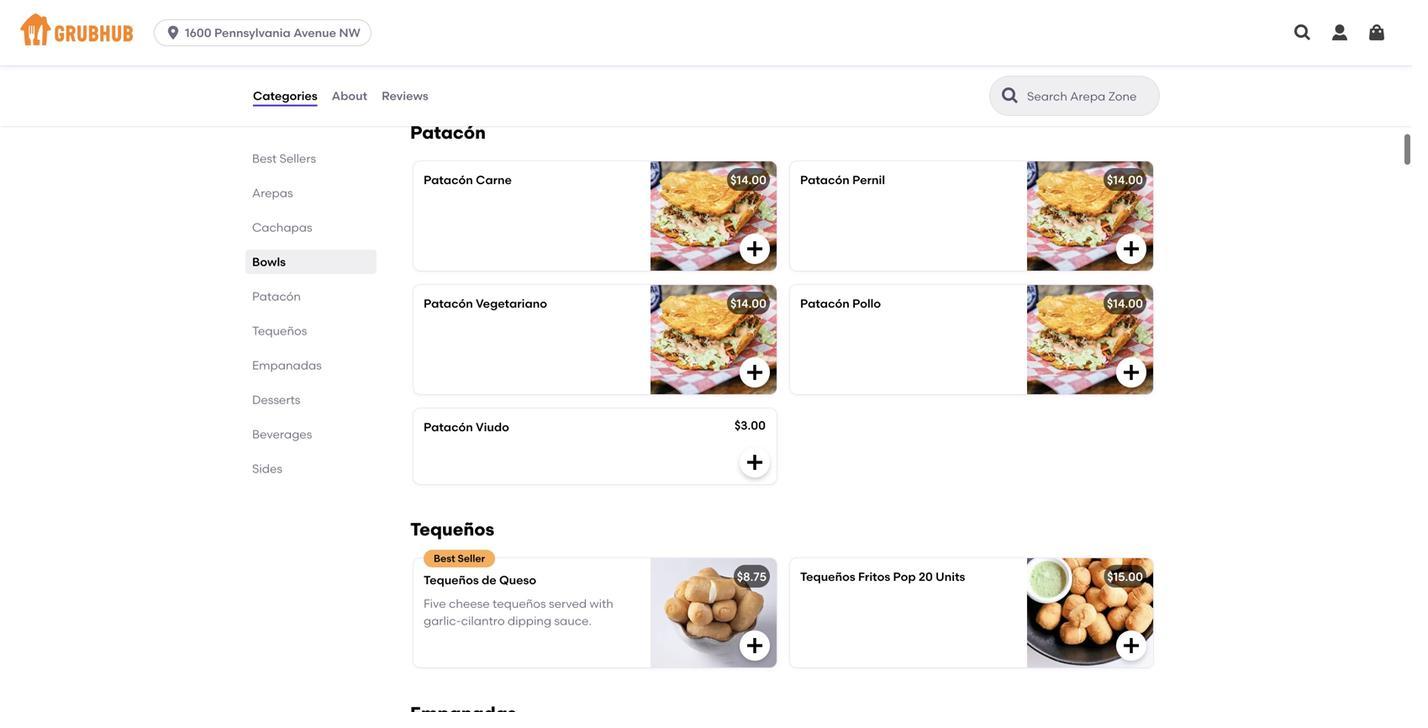 Task type: locate. For each thing, give the bounding box(es) containing it.
$14.00 for patacón carne
[[731, 173, 767, 187]]

best left the sellers
[[252, 151, 277, 166]]

de
[[482, 573, 497, 587]]

best
[[252, 151, 277, 166], [434, 552, 456, 565]]

0 horizontal spatial best
[[252, 151, 277, 166]]

$15.00
[[1108, 570, 1144, 584]]

patacón left 'pernil'
[[801, 173, 850, 187]]

sellers
[[280, 151, 316, 166]]

1 vertical spatial best
[[434, 552, 456, 565]]

patacón
[[410, 122, 486, 143], [424, 173, 473, 187], [801, 173, 850, 187], [252, 289, 301, 304], [424, 296, 473, 311], [801, 296, 850, 311], [424, 420, 473, 434]]

$14.00 for patacón pollo
[[1108, 296, 1144, 311]]

nw
[[339, 26, 361, 40]]

$14.00
[[731, 173, 767, 187], [1108, 173, 1144, 187], [731, 296, 767, 311], [1108, 296, 1144, 311]]

patacón for patacón vegetariano
[[424, 296, 473, 311]]

patacón left vegetariano
[[424, 296, 473, 311]]

categories button
[[252, 66, 318, 126]]

sides
[[252, 462, 283, 476]]

desserts
[[252, 393, 301, 407]]

svg image
[[1293, 23, 1314, 43], [1330, 23, 1351, 43], [745, 55, 765, 75], [745, 362, 765, 383], [745, 636, 765, 656]]

$14.00 for patacón vegetariano
[[731, 296, 767, 311]]

best sellers
[[252, 151, 316, 166]]

patacón left pollo
[[801, 296, 850, 311]]

patacón left carne
[[424, 173, 473, 187]]

patacón pernil
[[801, 173, 886, 187]]

pop
[[894, 570, 916, 584]]

patacón pollo
[[801, 296, 881, 311]]

svg image
[[1367, 23, 1388, 43], [165, 24, 182, 41], [1122, 55, 1142, 75], [745, 239, 765, 259], [1122, 239, 1142, 259], [1122, 362, 1142, 383], [745, 452, 765, 472], [1122, 636, 1142, 656]]

viudo
[[476, 420, 510, 434]]

patacón for patacón viudo
[[424, 420, 473, 434]]

units
[[936, 570, 966, 584]]

svg image inside 1600 pennsylvania avenue nw button
[[165, 24, 182, 41]]

fritos
[[859, 570, 891, 584]]

0 vertical spatial best
[[252, 151, 277, 166]]

patacón down bowls
[[252, 289, 301, 304]]

sauce.
[[555, 614, 592, 628]]

patacón pollo image
[[1028, 285, 1154, 394]]

best left "seller"
[[434, 552, 456, 565]]

pollo
[[853, 296, 881, 311]]

tequeños fritos pop 20 units image
[[1028, 558, 1154, 668]]

tequeños de queso image
[[651, 558, 777, 668]]

patacón vegetariano
[[424, 296, 548, 311]]

svg image for bowl pabellón chicken 'image'
[[745, 55, 765, 75]]

five
[[424, 597, 446, 611]]

patacón for patacón pernil
[[801, 173, 850, 187]]

seller
[[458, 552, 485, 565]]

1 horizontal spatial best
[[434, 552, 456, 565]]

vegetariano
[[476, 296, 548, 311]]

carne
[[476, 173, 512, 187]]

$14.00 for patacón pernil
[[1108, 173, 1144, 187]]

empanadas
[[252, 358, 322, 373]]

cachapas
[[252, 220, 313, 235]]

bowl pabellón pernil image
[[651, 0, 777, 86]]

tequeños
[[252, 324, 307, 338], [410, 519, 495, 540], [801, 570, 856, 584], [424, 573, 479, 587]]

patacón vegetariano image
[[651, 285, 777, 394]]

bowls
[[252, 255, 286, 269]]

cilantro
[[461, 614, 505, 628]]

tequeños de queso
[[424, 573, 537, 587]]

with
[[590, 597, 614, 611]]

patacón left viudo
[[424, 420, 473, 434]]

tequeños down best seller at the bottom of the page
[[424, 573, 479, 587]]



Task type: vqa. For each thing, say whether or not it's contained in the screenshot.
K-Fried Chicken
no



Task type: describe. For each thing, give the bounding box(es) containing it.
bowl pabellón chicken image
[[1028, 0, 1154, 86]]

avenue
[[294, 26, 336, 40]]

garlic-
[[424, 614, 461, 628]]

beverages
[[252, 427, 312, 442]]

served
[[549, 597, 587, 611]]

search icon image
[[1001, 86, 1021, 106]]

patacón viudo
[[424, 420, 510, 434]]

tequeños
[[493, 597, 546, 611]]

dipping
[[508, 614, 552, 628]]

pernil
[[853, 173, 886, 187]]

main navigation navigation
[[0, 0, 1413, 66]]

tequeños fritos pop 20 units
[[801, 570, 966, 584]]

1600
[[185, 26, 212, 40]]

1600 pennsylvania avenue nw button
[[154, 19, 378, 46]]

queso
[[500, 573, 537, 587]]

patacón for patacón carne
[[424, 173, 473, 187]]

patacón pernil image
[[1028, 161, 1154, 271]]

patacón carne
[[424, 173, 512, 187]]

patacón carne image
[[651, 161, 777, 271]]

pennsylvania
[[214, 26, 291, 40]]

20
[[919, 570, 933, 584]]

cheese
[[449, 597, 490, 611]]

$3.00
[[735, 418, 766, 433]]

$8.75
[[737, 570, 767, 584]]

categories
[[253, 89, 318, 103]]

about button
[[331, 66, 368, 126]]

tequeños up empanadas
[[252, 324, 307, 338]]

patacón up patacón carne
[[410, 122, 486, 143]]

five cheese tequeños served with garlic-cilantro dipping sauce.
[[424, 597, 614, 628]]

Search Arepa Zone search field
[[1026, 88, 1155, 104]]

arepas
[[252, 186, 293, 200]]

best seller
[[434, 552, 485, 565]]

best for best seller
[[434, 552, 456, 565]]

tequeños up best seller at the bottom of the page
[[410, 519, 495, 540]]

about
[[332, 89, 368, 103]]

best for best sellers
[[252, 151, 277, 166]]

svg image for patacón pollo image on the right
[[745, 362, 765, 383]]

svg image for tequeños fritos pop 20 units image
[[745, 636, 765, 656]]

tequeños left "fritos"
[[801, 570, 856, 584]]

patacón for patacón pollo
[[801, 296, 850, 311]]

reviews button
[[381, 66, 430, 126]]

1600 pennsylvania avenue nw
[[185, 26, 361, 40]]

reviews
[[382, 89, 429, 103]]



